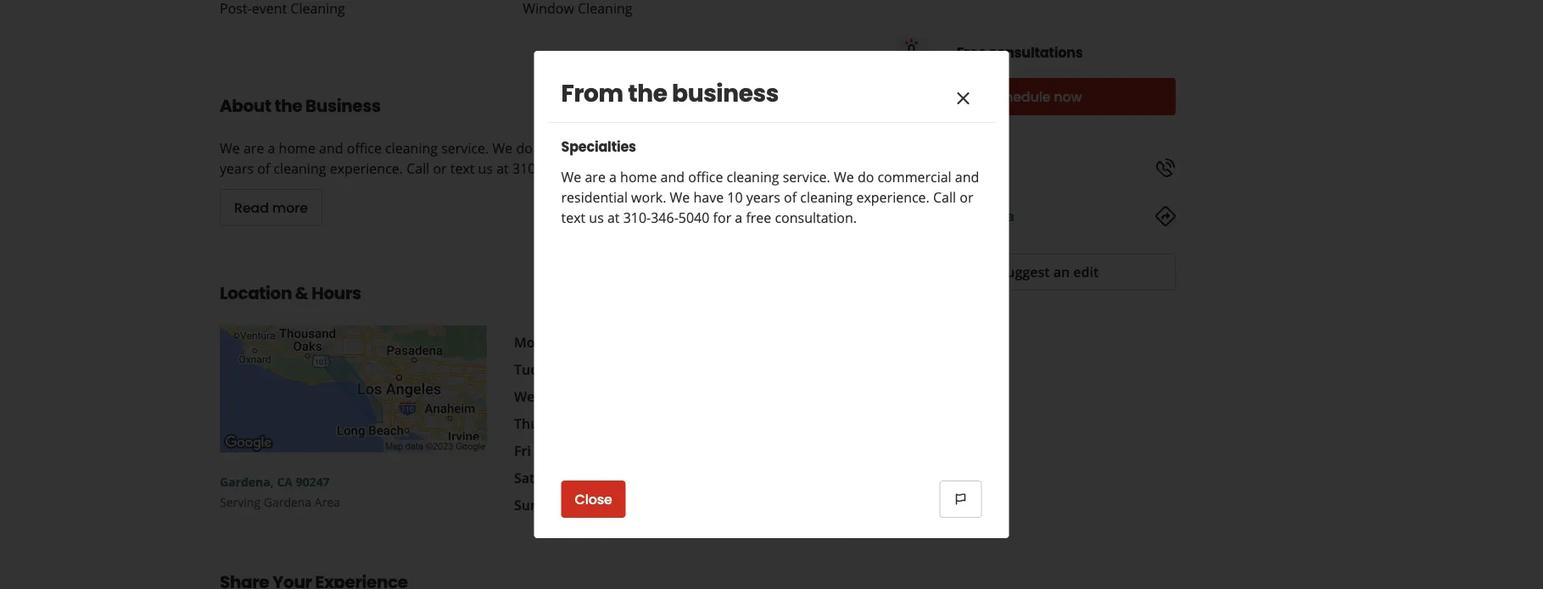 Task type: vqa. For each thing, say whether or not it's contained in the screenshot.
the rightmost "consultation."
yes



Task type: locate. For each thing, give the bounding box(es) containing it.
residential down specialties
[[561, 188, 628, 207]]

are
[[243, 139, 264, 157], [585, 168, 606, 186]]

0 vertical spatial work.
[[712, 139, 747, 157]]

are down about
[[243, 139, 264, 157]]

1 horizontal spatial free
[[746, 209, 772, 227]]

0 horizontal spatial call
[[407, 160, 430, 178]]

1 vertical spatial home
[[620, 168, 657, 186]]

the inside about the business element
[[274, 94, 302, 118]]

work. down specialties
[[631, 188, 666, 207]]

are down specialties
[[585, 168, 606, 186]]

from the business
[[561, 76, 779, 110]]

area
[[983, 207, 1015, 225], [315, 494, 340, 510]]

1 vertical spatial work.
[[631, 188, 666, 207]]

the
[[628, 76, 667, 110], [274, 94, 302, 118]]

call inside about the business element
[[407, 160, 430, 178]]

schedule now
[[989, 87, 1082, 106]]

are inside about the business element
[[243, 139, 264, 157]]

24 phone v2 image
[[1156, 158, 1176, 178]]

1 vertical spatial are
[[585, 168, 606, 186]]

0 horizontal spatial 310-
[[512, 160, 540, 178]]

1 horizontal spatial 10
[[808, 139, 823, 157]]

area down 90247
[[315, 494, 340, 510]]

0 vertical spatial are
[[243, 139, 264, 157]]

0 horizontal spatial 10
[[727, 188, 743, 207]]

286-
[[930, 159, 958, 177]]

1 horizontal spatial 310-
[[623, 209, 651, 227]]

0 vertical spatial of
[[257, 160, 270, 178]]

0 vertical spatial at
[[497, 160, 509, 178]]

1 vertical spatial years
[[747, 188, 781, 207]]

consultations
[[989, 43, 1083, 62]]

1 horizontal spatial consultation.
[[775, 209, 857, 227]]

the for about
[[274, 94, 302, 118]]

0 horizontal spatial residential
[[561, 188, 628, 207]]

we are a home and office cleaning service. we do commercial and residential work. we have 10 years of cleaning experience. call or text us at 310-346-5040 for a free consultation. inside from the business dialog
[[561, 168, 979, 227]]

close button
[[561, 481, 626, 518]]

1 horizontal spatial us
[[589, 209, 604, 227]]

1 vertical spatial 5040
[[679, 209, 710, 227]]

commercial down from
[[536, 139, 610, 157]]

business
[[306, 94, 381, 118]]

of inside from the business dialog
[[784, 188, 797, 207]]

0 vertical spatial do
[[516, 139, 533, 157]]

0 vertical spatial experience.
[[330, 160, 403, 178]]

0 vertical spatial text
[[450, 160, 475, 178]]

0 vertical spatial commercial
[[536, 139, 610, 157]]

1 horizontal spatial residential
[[641, 139, 708, 157]]

us inside about the business element
[[478, 160, 493, 178]]

residential
[[641, 139, 708, 157], [561, 188, 628, 207]]

1 vertical spatial free
[[746, 209, 772, 227]]

wed
[[514, 388, 543, 406]]

work.
[[712, 139, 747, 157], [631, 188, 666, 207]]

at inside from the business dialog
[[607, 209, 620, 227]]

work. down business at the top
[[712, 139, 747, 157]]

310- inside about the business element
[[512, 160, 540, 178]]

1 horizontal spatial of
[[784, 188, 797, 207]]

0 horizontal spatial us
[[478, 160, 493, 178]]

suggest an edit button
[[895, 254, 1176, 291]]

consultation.
[[664, 160, 746, 178], [775, 209, 857, 227]]

office
[[347, 139, 382, 157], [688, 168, 723, 186]]

call inside from the business dialog
[[933, 188, 956, 207]]

1 horizontal spatial or
[[960, 188, 974, 207]]

10 inside from the business dialog
[[727, 188, 743, 207]]

0 vertical spatial office
[[347, 139, 382, 157]]

free
[[635, 160, 661, 178], [746, 209, 772, 227]]

1 vertical spatial text
[[561, 209, 586, 227]]

have
[[774, 139, 804, 157], [694, 188, 724, 207]]

map image
[[220, 326, 487, 453]]

0 horizontal spatial office
[[347, 139, 382, 157]]

1 horizontal spatial text
[[561, 209, 586, 227]]

0 horizontal spatial do
[[516, 139, 533, 157]]

am
[[599, 469, 620, 487]]

suggest
[[999, 263, 1050, 281]]

310-
[[512, 160, 540, 178], [623, 209, 651, 227]]

0 horizontal spatial text
[[450, 160, 475, 178]]

do inside about the business element
[[516, 139, 533, 157]]

service. inside about the business element
[[441, 139, 489, 157]]

0 horizontal spatial free
[[635, 160, 661, 178]]

residential down from the business
[[641, 139, 708, 157]]

experience. up "view"
[[857, 188, 930, 207]]

gardena,
[[220, 474, 274, 490]]

gardena
[[264, 494, 312, 510]]

1 horizontal spatial do
[[858, 168, 874, 186]]

service. inside from the business dialog
[[783, 168, 830, 186]]

0 vertical spatial residential
[[641, 139, 708, 157]]

experience.
[[330, 160, 403, 178], [857, 188, 930, 207]]

serving
[[220, 494, 261, 510]]

1 horizontal spatial have
[[774, 139, 804, 157]]

home down about the business
[[279, 139, 316, 157]]

text
[[450, 160, 475, 178], [561, 209, 586, 227]]

the for from
[[628, 76, 667, 110]]

0 horizontal spatial are
[[243, 139, 264, 157]]

0 horizontal spatial commercial
[[536, 139, 610, 157]]

346-
[[540, 160, 568, 178], [651, 209, 679, 227]]

0 vertical spatial or
[[433, 160, 447, 178]]

from
[[561, 76, 623, 110]]

1 vertical spatial have
[[694, 188, 724, 207]]

0 horizontal spatial experience.
[[330, 160, 403, 178]]

service.
[[441, 139, 489, 157], [783, 168, 830, 186]]

and
[[319, 139, 343, 157], [614, 139, 638, 157], [661, 168, 685, 186], [955, 168, 979, 186]]

years
[[220, 160, 254, 178], [747, 188, 781, 207]]

we are a home and office cleaning service. we do commercial and residential work. we have 10 years of cleaning experience. call or text us at 310-346-5040 for a free consultation. inside about the business element
[[220, 139, 823, 178]]

1 vertical spatial do
[[858, 168, 874, 186]]

5040 inside about the business element
[[568, 160, 599, 178]]

read more
[[234, 199, 308, 218]]

0 vertical spatial have
[[774, 139, 804, 157]]

1 horizontal spatial commercial
[[878, 168, 952, 186]]

90247
[[296, 474, 330, 490]]

1 vertical spatial consultation.
[[775, 209, 857, 227]]

now
[[1054, 87, 1082, 106]]

&
[[295, 282, 308, 305]]

office inside about the business element
[[347, 139, 382, 157]]

cleaning
[[385, 139, 438, 157], [274, 160, 326, 178], [727, 168, 779, 186], [800, 188, 853, 207]]

1 vertical spatial call
[[933, 188, 956, 207]]

0 horizontal spatial service.
[[441, 139, 489, 157]]

the right from
[[628, 76, 667, 110]]

residential inside from the business dialog
[[561, 188, 628, 207]]

about the business element
[[193, 66, 853, 227]]

view service area
[[895, 207, 1015, 225]]

0 vertical spatial 10
[[808, 139, 823, 157]]

1 horizontal spatial the
[[628, 76, 667, 110]]

0 horizontal spatial area
[[315, 494, 340, 510]]

0 vertical spatial free
[[635, 160, 661, 178]]

0 horizontal spatial at
[[497, 160, 509, 178]]

or inside about the business element
[[433, 160, 447, 178]]

0 vertical spatial home
[[279, 139, 316, 157]]

thu
[[514, 415, 539, 433]]

work. inside from the business dialog
[[631, 188, 666, 207]]

call
[[407, 160, 430, 178], [933, 188, 956, 207]]

commercial
[[536, 139, 610, 157], [878, 168, 952, 186]]

schedule now button
[[895, 78, 1176, 115]]

we are a home and office cleaning service. we do commercial and residential work. we have 10 years of cleaning experience. call or text us at 310-346-5040 for a free consultation.
[[220, 139, 823, 178], [561, 168, 979, 227]]

have inside about the business element
[[774, 139, 804, 157]]

1 vertical spatial 10
[[727, 188, 743, 207]]

service
[[931, 207, 980, 225]]

0 horizontal spatial 5040
[[568, 160, 599, 178]]

close image
[[953, 88, 974, 109]]

us
[[478, 160, 493, 178], [589, 209, 604, 227]]

location & hours
[[220, 282, 361, 305]]

commercial inside about the business element
[[536, 139, 610, 157]]

0 horizontal spatial years
[[220, 160, 254, 178]]

1 horizontal spatial 346-
[[651, 209, 679, 227]]

0 vertical spatial years
[[220, 160, 254, 178]]

1 vertical spatial area
[[315, 494, 340, 510]]

0 vertical spatial us
[[478, 160, 493, 178]]

do
[[516, 139, 533, 157], [858, 168, 874, 186]]

view service area link
[[895, 207, 1015, 225]]

the inside from the business dialog
[[628, 76, 667, 110]]

at
[[497, 160, 509, 178], [607, 209, 620, 227]]

1 horizontal spatial office
[[688, 168, 723, 186]]

1 horizontal spatial are
[[585, 168, 606, 186]]

0 horizontal spatial 346-
[[540, 160, 568, 178]]

5:00
[[632, 469, 659, 487]]

0 horizontal spatial or
[[433, 160, 447, 178]]

commercial up "view"
[[878, 168, 952, 186]]

or
[[433, 160, 447, 178], [960, 188, 974, 207]]

0 horizontal spatial for
[[602, 160, 621, 178]]

10
[[808, 139, 823, 157], [727, 188, 743, 207]]

0 vertical spatial consultation.
[[664, 160, 746, 178]]

1 horizontal spatial experience.
[[857, 188, 930, 207]]

gardena, ca 90247 serving gardena area
[[220, 474, 340, 510]]

1 horizontal spatial call
[[933, 188, 956, 207]]

0 horizontal spatial consultation.
[[664, 160, 746, 178]]

1 vertical spatial commercial
[[878, 168, 952, 186]]

sat
[[514, 469, 535, 487]]

1 horizontal spatial home
[[620, 168, 657, 186]]

office inside from the business dialog
[[688, 168, 723, 186]]

and down from
[[614, 139, 638, 157]]

1 horizontal spatial service.
[[783, 168, 830, 186]]

0 vertical spatial 5040
[[568, 160, 599, 178]]

experience. down business
[[330, 160, 403, 178]]

of
[[257, 160, 270, 178], [784, 188, 797, 207]]

or inside from the business dialog
[[960, 188, 974, 207]]

1 vertical spatial of
[[784, 188, 797, 207]]

0 horizontal spatial work.
[[631, 188, 666, 207]]

5040
[[568, 160, 599, 178], [679, 209, 710, 227]]

1 horizontal spatial for
[[713, 209, 732, 227]]

0 horizontal spatial the
[[274, 94, 302, 118]]

home down specialties
[[620, 168, 657, 186]]

gardena, ca 90247 link
[[220, 474, 330, 490]]

1 vertical spatial 310-
[[623, 209, 651, 227]]

1 vertical spatial for
[[713, 209, 732, 227]]

1 vertical spatial office
[[688, 168, 723, 186]]

we
[[220, 139, 240, 157], [492, 139, 513, 157], [750, 139, 770, 157], [561, 168, 581, 186], [834, 168, 854, 186], [670, 188, 690, 207]]

1 vertical spatial at
[[607, 209, 620, 227]]

3117
[[958, 159, 989, 177]]

0 vertical spatial service.
[[441, 139, 489, 157]]

free consultations
[[957, 43, 1083, 62]]

for
[[602, 160, 621, 178], [713, 209, 732, 227]]

do left '(424)'
[[858, 168, 874, 186]]

consultation. inside from the business dialog
[[775, 209, 857, 227]]

1 vertical spatial experience.
[[857, 188, 930, 207]]

1 horizontal spatial work.
[[712, 139, 747, 157]]

1 vertical spatial us
[[589, 209, 604, 227]]

1 vertical spatial residential
[[561, 188, 628, 207]]

0 horizontal spatial have
[[694, 188, 724, 207]]

0 vertical spatial call
[[407, 160, 430, 178]]

0 horizontal spatial of
[[257, 160, 270, 178]]

1 horizontal spatial at
[[607, 209, 620, 227]]

experience. inside about the business element
[[330, 160, 403, 178]]

the right about
[[274, 94, 302, 118]]

do left specialties
[[516, 139, 533, 157]]

0 vertical spatial area
[[983, 207, 1015, 225]]

a
[[268, 139, 275, 157], [624, 160, 632, 178], [609, 168, 617, 186], [735, 209, 743, 227]]

about the business
[[220, 94, 381, 118]]

commercial inside from the business dialog
[[878, 168, 952, 186]]

1 vertical spatial or
[[960, 188, 974, 207]]

1 horizontal spatial 5040
[[679, 209, 710, 227]]

edit
[[1074, 263, 1099, 281]]

0 vertical spatial 310-
[[512, 160, 540, 178]]

years inside from the business dialog
[[747, 188, 781, 207]]

0 horizontal spatial home
[[279, 139, 316, 157]]

10 inside about the business element
[[808, 139, 823, 157]]

0 vertical spatial for
[[602, 160, 621, 178]]

area right service
[[983, 207, 1015, 225]]

0 vertical spatial 346-
[[540, 160, 568, 178]]

1 vertical spatial 346-
[[651, 209, 679, 227]]

home
[[279, 139, 316, 157], [620, 168, 657, 186]]

1 horizontal spatial area
[[983, 207, 1015, 225]]



Task type: describe. For each thing, give the bounding box(es) containing it.
schedule
[[989, 87, 1051, 106]]

text inside about the business element
[[450, 160, 475, 178]]

free
[[957, 43, 986, 62]]

at inside about the business element
[[497, 160, 509, 178]]

residential inside about the business element
[[641, 139, 708, 157]]

310- inside from the business dialog
[[623, 209, 651, 227]]

do inside from the business dialog
[[858, 168, 874, 186]]

fri
[[514, 442, 531, 460]]

tue
[[514, 361, 538, 379]]

free inside from the business dialog
[[746, 209, 772, 227]]

and down business
[[319, 139, 343, 157]]

of inside about the business element
[[257, 160, 270, 178]]

more
[[272, 199, 308, 218]]

business
[[672, 76, 779, 110]]

read
[[234, 199, 269, 218]]

an
[[1054, 263, 1070, 281]]

years inside about the business element
[[220, 160, 254, 178]]

-
[[624, 469, 628, 487]]

hours
[[312, 282, 361, 305]]

pm
[[662, 469, 683, 487]]

free inside about the business element
[[635, 160, 661, 178]]

view
[[895, 207, 927, 225]]

closed
[[568, 496, 612, 515]]

about
[[220, 94, 271, 118]]

text inside from the business dialog
[[561, 209, 586, 227]]

us inside from the business dialog
[[589, 209, 604, 227]]

from the business dialog
[[0, 0, 1543, 590]]

specialties
[[561, 137, 636, 156]]

ca
[[277, 474, 293, 490]]

location
[[220, 282, 292, 305]]

9:00 am - 5:00 pm
[[568, 469, 683, 487]]

and down from the business
[[661, 168, 685, 186]]

location & hours element
[[193, 254, 880, 516]]

16 flag v2 image
[[954, 493, 968, 507]]

home inside from the business dialog
[[620, 168, 657, 186]]

346- inside about the business element
[[540, 160, 568, 178]]

suggest an edit
[[999, 263, 1099, 281]]

for inside about the business element
[[602, 160, 621, 178]]

area inside gardena, ca 90247 serving gardena area
[[315, 494, 340, 510]]

and up service
[[955, 168, 979, 186]]

read more button
[[220, 189, 322, 227]]

home inside about the business element
[[279, 139, 316, 157]]

consultation. inside about the business element
[[664, 160, 746, 178]]

9:00
[[568, 469, 595, 487]]

346- inside from the business dialog
[[651, 209, 679, 227]]

experience. inside from the business dialog
[[857, 188, 930, 207]]

sun
[[514, 496, 539, 515]]

(424)
[[895, 159, 927, 177]]

work. inside about the business element
[[712, 139, 747, 157]]

for inside from the business dialog
[[713, 209, 732, 227]]

close
[[575, 490, 612, 510]]

mon
[[514, 333, 544, 352]]

24 directions v2 image
[[1156, 206, 1176, 227]]

(424) 286-3117
[[895, 159, 989, 177]]

have inside from the business dialog
[[694, 188, 724, 207]]

are inside from the business dialog
[[585, 168, 606, 186]]

5040 inside from the business dialog
[[679, 209, 710, 227]]



